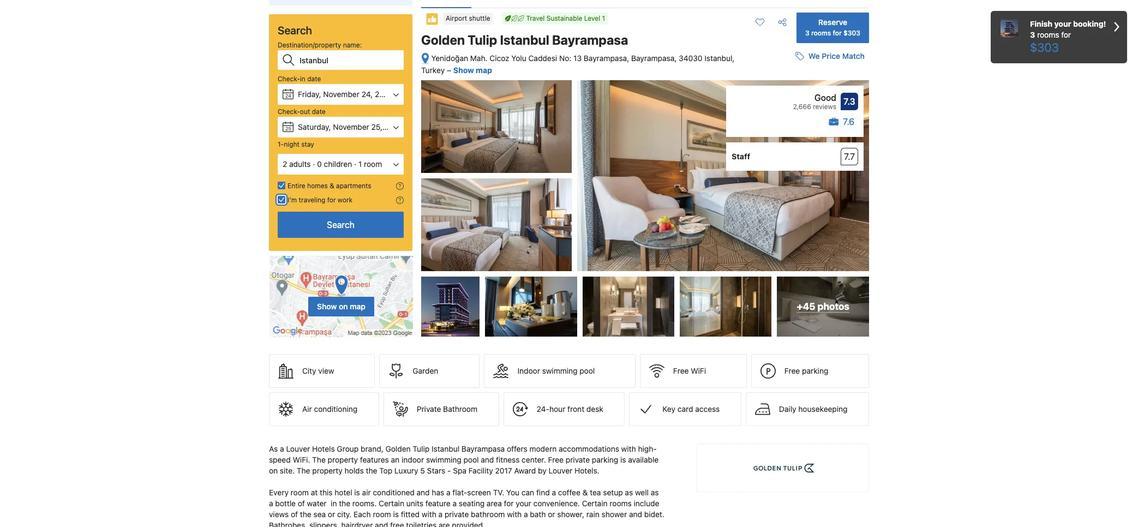 Task type: vqa. For each thing, say whether or not it's contained in the screenshot.
city.
yes



Task type: locate. For each thing, give the bounding box(es) containing it.
yenidoğan
[[431, 53, 468, 63]]

5
[[420, 466, 425, 475]]

2 horizontal spatial is
[[620, 455, 626, 464]]

parking inside as a louver hotels group brand, golden tulip istanbul bayrampasa offers modern accommodations with high- speed wifi. the property features an indoor swimming pool and fitness center. free private parking is available on site. the property holds the top luxury 5 stars - spa facility 2017 award by louver hotels. every room at this hotel is air conditioned and has a flat-screen tv. you can find a coffee & tea setup as well as a bottle of water  in the rooms. certain units feature a seating area for your convenience. certain rooms include views of the sea or city. each room is fitted with a private bathroom with a bath or shower, rain shower and bidet. bathrobes, slippers, hairdryer and free toiletries are pro
[[592, 455, 618, 464]]

· right "children"
[[354, 159, 356, 169]]

0 horizontal spatial bayrampasa,
[[584, 53, 629, 63]]

your down can
[[516, 499, 531, 508]]

is up free
[[393, 510, 399, 519]]

1 horizontal spatial show
[[453, 65, 474, 75]]

sea
[[313, 510, 326, 519]]

free down modern
[[548, 455, 564, 464]]

1 vertical spatial 1
[[358, 159, 362, 169]]

date for check-in date
[[307, 75, 321, 83]]

3 down finish
[[1030, 30, 1035, 39]]

0 horizontal spatial on
[[269, 466, 278, 475]]

check- down 24
[[278, 107, 300, 116]]

free inside free wifi button
[[673, 366, 689, 375]]

1 horizontal spatial ·
[[354, 159, 356, 169]]

& left tea
[[583, 488, 588, 497]]

check-in date
[[278, 75, 321, 83]]

1 horizontal spatial or
[[548, 510, 555, 519]]

slippers,
[[309, 521, 339, 527]]

free inside free parking button
[[784, 366, 800, 375]]

as right 'well'
[[651, 488, 659, 497]]

0 vertical spatial parking
[[802, 366, 828, 375]]

2 adults · 0 children · 1 room button
[[278, 154, 404, 175]]

0 vertical spatial pool
[[580, 366, 595, 375]]

2023 for saturday, november 25, 2023
[[385, 122, 403, 131]]

24-hour front desk button
[[503, 392, 625, 426]]

every
[[269, 488, 289, 497]]

rated good element
[[732, 91, 836, 104]]

2023 right 24,
[[375, 89, 393, 99]]

indoor swimming pool
[[517, 366, 595, 375]]

1 horizontal spatial tulip
[[468, 32, 497, 47]]

2 · from the left
[[354, 159, 356, 169]]

1 right the level
[[602, 14, 605, 22]]

1 vertical spatial parking
[[592, 455, 618, 464]]

conditioning
[[314, 404, 358, 414]]

0 horizontal spatial $303
[[844, 29, 860, 37]]

rooms down finish
[[1037, 30, 1059, 39]]

2 or from the left
[[548, 510, 555, 519]]

as
[[625, 488, 633, 497], [651, 488, 659, 497]]

1 vertical spatial show
[[317, 301, 337, 311]]

1 horizontal spatial in
[[331, 499, 337, 508]]

or right sea
[[328, 510, 335, 519]]

1 vertical spatial november
[[333, 122, 369, 131]]

0 horizontal spatial your
[[516, 499, 531, 508]]

check-
[[278, 75, 300, 83], [278, 107, 300, 116]]

a
[[280, 444, 284, 453], [446, 488, 450, 497], [552, 488, 556, 497], [269, 499, 273, 508], [453, 499, 457, 508], [438, 510, 443, 519], [524, 510, 528, 519]]

is left available
[[620, 455, 626, 464]]

for left rightchevron 'icon'
[[1061, 30, 1071, 39]]

certain
[[379, 499, 404, 508], [582, 499, 608, 508]]

· left 0
[[313, 159, 315, 169]]

1 vertical spatial louver
[[549, 466, 573, 475]]

1 vertical spatial is
[[354, 488, 360, 497]]

your right finish
[[1054, 19, 1071, 28]]

0 horizontal spatial 3
[[805, 29, 810, 37]]

room up apartments
[[364, 159, 382, 169]]

0 horizontal spatial parking
[[592, 455, 618, 464]]

are
[[439, 521, 450, 527]]

in inside as a louver hotels group brand, golden tulip istanbul bayrampasa offers modern accommodations with high- speed wifi. the property features an indoor swimming pool and fitness center. free private parking is available on site. the property holds the top luxury 5 stars - spa facility 2017 award by louver hotels. every room at this hotel is air conditioned and has a flat-screen tv. you can find a coffee & tea setup as well as a bottle of water  in the rooms. certain units feature a seating area for your convenience. certain rooms include views of the sea or city. each room is fitted with a private bathroom with a bath or shower, rain shower and bidet. bathrobes, slippers, hairdryer and free toiletries are pro
[[331, 499, 337, 508]]

the
[[312, 455, 326, 464], [297, 466, 310, 475]]

1 vertical spatial $303
[[1030, 40, 1059, 55]]

7.6 link
[[825, 115, 858, 132]]

$303 inside finish your booking! 3 rooms for $303
[[1030, 40, 1059, 55]]

private bathroom
[[417, 404, 477, 414]]

1 bayrampasa, from the left
[[584, 53, 629, 63]]

1 certain from the left
[[379, 499, 404, 508]]

0 horizontal spatial or
[[328, 510, 335, 519]]

&
[[330, 182, 334, 190], [583, 488, 588, 497]]

tulip up mah.
[[468, 32, 497, 47]]

we'll show you stays where you can have the entire place to yourself image
[[396, 182, 404, 190]]

golden
[[421, 32, 465, 47], [385, 444, 411, 453]]

if you select this option, we'll show you popular business travel features like breakfast, wifi and free parking. image
[[396, 196, 404, 204], [396, 196, 404, 204]]

november left 25,
[[333, 122, 369, 131]]

search down work
[[327, 220, 355, 230]]

bayrampasa
[[552, 32, 628, 47], [462, 444, 505, 453]]

tea
[[590, 488, 601, 497]]

property up 'this'
[[312, 466, 343, 475]]

3
[[805, 29, 810, 37], [1030, 30, 1035, 39]]

the down wifi.
[[297, 466, 310, 475]]

free up daily
[[784, 366, 800, 375]]

2 bayrampasa, from the left
[[631, 53, 677, 63]]

pool inside as a louver hotels group brand, golden tulip istanbul bayrampasa offers modern accommodations with high- speed wifi. the property features an indoor swimming pool and fitness center. free private parking is available on site. the property holds the top luxury 5 stars - spa facility 2017 award by louver hotels. every room at this hotel is air conditioned and has a flat-screen tv. you can find a coffee & tea setup as well as a bottle of water  in the rooms. certain units feature a seating area for your convenience. certain rooms include views of the sea or city. each room is fitted with a private bathroom with a bath or shower, rain shower and bidet. bathrobes, slippers, hairdryer and free toiletries are pro
[[463, 455, 479, 464]]

1-
[[278, 140, 284, 148]]

pool inside button
[[580, 366, 595, 375]]

and up facility on the left bottom of the page
[[481, 455, 494, 464]]

free
[[390, 521, 404, 527]]

photos
[[818, 301, 849, 312]]

2 vertical spatial room
[[373, 510, 391, 519]]

rooms up shower
[[610, 499, 632, 508]]

rooms down reserve
[[811, 29, 831, 37]]

golden up "yenidoğan"
[[421, 32, 465, 47]]

a down every
[[269, 499, 273, 508]]

2 check- from the top
[[278, 107, 300, 116]]

room left at
[[291, 488, 309, 497]]

1 horizontal spatial rooms
[[811, 29, 831, 37]]

0 horizontal spatial map
[[350, 301, 366, 311]]

1 vertical spatial check-
[[278, 107, 300, 116]]

in
[[300, 75, 305, 83], [331, 499, 337, 508]]

private bathroom button
[[383, 392, 499, 426]]

property down group
[[328, 455, 358, 464]]

0 vertical spatial $303
[[844, 29, 860, 37]]

0 horizontal spatial bayrampasa
[[462, 444, 505, 453]]

0 horizontal spatial private
[[445, 510, 469, 519]]

0 horizontal spatial show
[[317, 301, 337, 311]]

1 vertical spatial search
[[327, 220, 355, 230]]

parking up daily housekeeping
[[802, 366, 828, 375]]

with down you
[[507, 510, 522, 519]]

2023 right 25,
[[385, 122, 403, 131]]

0 horizontal spatial swimming
[[426, 455, 461, 464]]

apartments
[[336, 182, 371, 190]]

1 vertical spatial istanbul
[[432, 444, 459, 453]]

0 vertical spatial golden
[[421, 32, 465, 47]]

pool up desk
[[580, 366, 595, 375]]

a up are
[[438, 510, 443, 519]]

louver
[[286, 444, 310, 453], [549, 466, 573, 475]]

free parking
[[784, 366, 828, 375]]

golden up an
[[385, 444, 411, 453]]

1 vertical spatial in
[[331, 499, 337, 508]]

show on map button
[[269, 255, 414, 338], [308, 297, 374, 316]]

0 horizontal spatial golden
[[385, 444, 411, 453]]

louver right "by"
[[549, 466, 573, 475]]

0 horizontal spatial istanbul
[[432, 444, 459, 453]]

1 as from the left
[[625, 488, 633, 497]]

good
[[815, 93, 836, 103]]

golden inside as a louver hotels group brand, golden tulip istanbul bayrampasa offers modern accommodations with high- speed wifi. the property features an indoor swimming pool and fitness center. free private parking is available on site. the property holds the top luxury 5 stars - spa facility 2017 award by louver hotels. every room at this hotel is air conditioned and has a flat-screen tv. you can find a coffee & tea setup as well as a bottle of water  in the rooms. certain units feature a seating area for your convenience. certain rooms include views of the sea or city. each room is fitted with a private bathroom with a bath or shower, rain shower and bidet. bathrobes, slippers, hairdryer and free toiletries are pro
[[385, 444, 411, 453]]

0 horizontal spatial free
[[548, 455, 564, 464]]

room up free
[[373, 510, 391, 519]]

we price match button
[[791, 46, 869, 66]]

2023
[[375, 89, 393, 99], [385, 122, 403, 131]]

indoor
[[402, 455, 424, 464]]

site.
[[280, 466, 295, 475]]

0 vertical spatial date
[[307, 75, 321, 83]]

0 horizontal spatial rooms
[[610, 499, 632, 508]]

and down include
[[629, 510, 642, 519]]

parking down accommodations
[[592, 455, 618, 464]]

istanbul,
[[705, 53, 735, 63]]

of up bathrobes,
[[291, 510, 298, 519]]

show
[[453, 65, 474, 75], [317, 301, 337, 311]]

3 up we
[[805, 29, 810, 37]]

1 horizontal spatial 1
[[602, 14, 605, 22]]

1 vertical spatial date
[[312, 107, 326, 116]]

1 vertical spatial your
[[516, 499, 531, 508]]

check- up 24
[[278, 75, 300, 83]]

Where are you going? field
[[295, 50, 404, 70]]

garden button
[[379, 354, 480, 388]]

november left 24,
[[323, 89, 360, 99]]

search up destination/property
[[278, 24, 312, 37]]

an
[[391, 455, 400, 464]]

0 vertical spatial the
[[312, 455, 326, 464]]

2 certain from the left
[[582, 499, 608, 508]]

water
[[307, 499, 327, 508]]

swimming up -
[[426, 455, 461, 464]]

map inside search section
[[350, 301, 366, 311]]

0 horizontal spatial tulip
[[413, 444, 430, 453]]

& right homes
[[330, 182, 334, 190]]

bathroom
[[443, 404, 477, 414]]

1 horizontal spatial $303
[[1030, 40, 1059, 55]]

the down features
[[366, 466, 377, 475]]

a right find
[[552, 488, 556, 497]]

2 adults · 0 children · 1 room
[[283, 159, 382, 169]]

for left work
[[327, 196, 336, 204]]

1 horizontal spatial swimming
[[542, 366, 578, 375]]

0 vertical spatial private
[[566, 455, 590, 464]]

1 vertical spatial on
[[269, 466, 278, 475]]

1 vertical spatial bayrampasa
[[462, 444, 505, 453]]

1 horizontal spatial pool
[[580, 366, 595, 375]]

0 horizontal spatial the
[[297, 466, 310, 475]]

certain down the conditioned at the left
[[379, 499, 404, 508]]

search inside button
[[327, 220, 355, 230]]

or down convenience.
[[548, 510, 555, 519]]

shower,
[[557, 510, 584, 519]]

0 vertical spatial is
[[620, 455, 626, 464]]

bathrobes,
[[269, 521, 307, 527]]

swimming inside button
[[542, 366, 578, 375]]

for inside finish your booking! 3 rooms for $303
[[1061, 30, 1071, 39]]

istanbul up yolu
[[500, 32, 549, 47]]

with up toiletries
[[422, 510, 436, 519]]

1 vertical spatial swimming
[[426, 455, 461, 464]]

tulip up indoor
[[413, 444, 430, 453]]

rooms inside "reserve 3 rooms for $303"
[[811, 29, 831, 37]]

0 vertical spatial the
[[366, 466, 377, 475]]

1 horizontal spatial louver
[[549, 466, 573, 475]]

stars
[[427, 466, 445, 475]]

24-
[[537, 404, 549, 414]]

1 right "children"
[[358, 159, 362, 169]]

for down reserve
[[833, 29, 842, 37]]

can
[[522, 488, 534, 497]]

with up available
[[621, 444, 636, 453]]

2 horizontal spatial free
[[784, 366, 800, 375]]

out
[[300, 107, 310, 116]]

garden
[[413, 366, 438, 375]]

1 vertical spatial 2023
[[385, 122, 403, 131]]

features
[[360, 455, 389, 464]]

each
[[354, 510, 371, 519]]

1 vertical spatial map
[[350, 301, 366, 311]]

$303 down finish
[[1030, 40, 1059, 55]]

0 vertical spatial your
[[1054, 19, 1071, 28]]

bb logo image
[[829, 118, 839, 126]]

views
[[269, 510, 289, 519]]

25
[[285, 125, 291, 131]]

swimming
[[542, 366, 578, 375], [426, 455, 461, 464]]

1 horizontal spatial istanbul
[[500, 32, 549, 47]]

for inside as a louver hotels group brand, golden tulip istanbul bayrampasa offers modern accommodations with high- speed wifi. the property features an indoor swimming pool and fitness center. free private parking is available on site. the property holds the top luxury 5 stars - spa facility 2017 award by louver hotels. every room at this hotel is air conditioned and has a flat-screen tv. you can find a coffee & tea setup as well as a bottle of water  in the rooms. certain units feature a seating area for your convenience. certain rooms include views of the sea or city. each room is fitted with a private bathroom with a bath or shower, rain shower and bidet. bathrobes, slippers, hairdryer and free toiletries are pro
[[504, 499, 514, 508]]

1 horizontal spatial map
[[476, 65, 492, 75]]

the left sea
[[300, 510, 311, 519]]

property
[[328, 455, 358, 464], [312, 466, 343, 475]]

0 horizontal spatial the
[[300, 510, 311, 519]]

of left water
[[298, 499, 305, 508]]

hotels.
[[575, 466, 599, 475]]

louver up wifi.
[[286, 444, 310, 453]]

1 horizontal spatial as
[[651, 488, 659, 497]]

in inside search section
[[300, 75, 305, 83]]

1 vertical spatial property
[[312, 466, 343, 475]]

1 horizontal spatial private
[[566, 455, 590, 464]]

2
[[283, 159, 287, 169]]

for inside "reserve 3 rooms for $303"
[[833, 29, 842, 37]]

0 horizontal spatial certain
[[379, 499, 404, 508]]

golden tulip image
[[751, 452, 817, 485]]

in up 'friday,' in the top left of the page
[[300, 75, 305, 83]]

bayrampasa, left 34030
[[631, 53, 677, 63]]

certain down tea
[[582, 499, 608, 508]]

7.6
[[843, 117, 854, 127]]

private up are
[[445, 510, 469, 519]]

bayrampasa down the level
[[552, 32, 628, 47]]

hotels
[[312, 444, 335, 453]]

for down you
[[504, 499, 514, 508]]

map
[[476, 65, 492, 75], [350, 301, 366, 311]]

is left air
[[354, 488, 360, 497]]

check- for out
[[278, 107, 300, 116]]

saturday, november 25, 2023
[[298, 122, 403, 131]]

a right as
[[280, 444, 284, 453]]

hairdryer
[[341, 521, 373, 527]]

private up hotels.
[[566, 455, 590, 464]]

swimming inside as a louver hotels group brand, golden tulip istanbul bayrampasa offers modern accommodations with high- speed wifi. the property features an indoor swimming pool and fitness center. free private parking is available on site. the property holds the top luxury 5 stars - spa facility 2017 award by louver hotels. every room at this hotel is air conditioned and has a flat-screen tv. you can find a coffee & tea setup as well as a bottle of water  in the rooms. certain units feature a seating area for your convenience. certain rooms include views of the sea or city. each room is fitted with a private bathroom with a bath or shower, rain shower and bidet. bathrobes, slippers, hairdryer and free toiletries are pro
[[426, 455, 461, 464]]

date right "out"
[[312, 107, 326, 116]]

0 vertical spatial room
[[364, 159, 382, 169]]

with
[[621, 444, 636, 453], [422, 510, 436, 519], [507, 510, 522, 519]]

1 · from the left
[[313, 159, 315, 169]]

the up city.
[[339, 499, 350, 508]]

1 horizontal spatial &
[[583, 488, 588, 497]]

1 check- from the top
[[278, 75, 300, 83]]

room inside button
[[364, 159, 382, 169]]

entire
[[288, 182, 305, 190]]

0 vertical spatial 2023
[[375, 89, 393, 99]]

date up 'friday,' in the top left of the page
[[307, 75, 321, 83]]

bayrampasa up facility on the left bottom of the page
[[462, 444, 505, 453]]

0 vertical spatial map
[[476, 65, 492, 75]]

and left free
[[375, 521, 388, 527]]

1 horizontal spatial the
[[339, 499, 350, 508]]

pool up facility on the left bottom of the page
[[463, 455, 479, 464]]

valign  initial image
[[426, 13, 439, 26]]

1 vertical spatial pool
[[463, 455, 479, 464]]

feature
[[426, 499, 451, 508]]

1 vertical spatial golden
[[385, 444, 411, 453]]

1 horizontal spatial bayrampasa,
[[631, 53, 677, 63]]

1 vertical spatial tulip
[[413, 444, 430, 453]]

as left 'well'
[[625, 488, 633, 497]]

show map button
[[453, 65, 492, 75]]

0 vertical spatial louver
[[286, 444, 310, 453]]

0 horizontal spatial in
[[300, 75, 305, 83]]

we price match
[[808, 51, 865, 61]]

$303 down reserve
[[844, 29, 860, 37]]

we'll show you stays where you can have the entire place to yourself image
[[396, 182, 404, 190]]

0 vertical spatial on
[[339, 301, 348, 311]]

bath
[[530, 510, 546, 519]]

your inside as a louver hotels group brand, golden tulip istanbul bayrampasa offers modern accommodations with high- speed wifi. the property features an indoor swimming pool and fitness center. free private parking is available on site. the property holds the top luxury 5 stars - spa facility 2017 award by louver hotels. every room at this hotel is air conditioned and has a flat-screen tv. you can find a coffee & tea setup as well as a bottle of water  in the rooms. certain units feature a seating area for your convenience. certain rooms include views of the sea or city. each room is fitted with a private bathroom with a bath or shower, rain shower and bidet. bathrobes, slippers, hairdryer and free toiletries are pro
[[516, 499, 531, 508]]

& inside as a louver hotels group brand, golden tulip istanbul bayrampasa offers modern accommodations with high- speed wifi. the property features an indoor swimming pool and fitness center. free private parking is available on site. the property holds the top luxury 5 stars - spa facility 2017 award by louver hotels. every room at this hotel is air conditioned and has a flat-screen tv. you can find a coffee & tea setup as well as a bottle of water  in the rooms. certain units feature a seating area for your convenience. certain rooms include views of the sea or city. each room is fitted with a private bathroom with a bath or shower, rain shower and bidet. bathrobes, slippers, hairdryer and free toiletries are pro
[[583, 488, 588, 497]]

free left the wifi
[[673, 366, 689, 375]]

1 vertical spatial private
[[445, 510, 469, 519]]

entire homes & apartments
[[288, 182, 371, 190]]

0 vertical spatial check-
[[278, 75, 300, 83]]

finish
[[1030, 19, 1053, 28]]

in down 'this'
[[331, 499, 337, 508]]

is
[[620, 455, 626, 464], [354, 488, 360, 497], [393, 510, 399, 519]]

november for saturday,
[[333, 122, 369, 131]]

swimming right indoor
[[542, 366, 578, 375]]

2 vertical spatial is
[[393, 510, 399, 519]]

istanbul up -
[[432, 444, 459, 453]]

show inside search section
[[317, 301, 337, 311]]

0 horizontal spatial louver
[[286, 444, 310, 453]]

1 horizontal spatial on
[[339, 301, 348, 311]]

bayrampasa, right 13
[[584, 53, 629, 63]]

a down flat-
[[453, 499, 457, 508]]

desk
[[586, 404, 603, 414]]

1 horizontal spatial parking
[[802, 366, 828, 375]]

2 horizontal spatial the
[[366, 466, 377, 475]]

1 horizontal spatial your
[[1054, 19, 1071, 28]]

the down hotels
[[312, 455, 326, 464]]

2017
[[495, 466, 512, 475]]

view
[[318, 366, 334, 375]]

fitness
[[496, 455, 520, 464]]

price
[[822, 51, 840, 61]]

& inside search section
[[330, 182, 334, 190]]



Task type: describe. For each thing, give the bounding box(es) containing it.
at
[[311, 488, 318, 497]]

find
[[536, 488, 550, 497]]

check- for in
[[278, 75, 300, 83]]

well
[[635, 488, 649, 497]]

golden tulip istanbul bayrampasa
[[421, 32, 628, 47]]

has
[[432, 488, 444, 497]]

a left bath on the bottom left of the page
[[524, 510, 528, 519]]

housekeeping
[[798, 404, 848, 414]]

destination/property name:
[[278, 41, 362, 49]]

click to open map view image
[[421, 52, 429, 65]]

– show map
[[447, 65, 492, 75]]

+45
[[797, 301, 815, 312]]

front
[[568, 404, 584, 414]]

tulip inside as a louver hotels group brand, golden tulip istanbul bayrampasa offers modern accommodations with high- speed wifi. the property features an indoor swimming pool and fitness center. free private parking is available on site. the property holds the top luxury 5 stars - spa facility 2017 award by louver hotels. every room at this hotel is air conditioned and has a flat-screen tv. you can find a coffee & tea setup as well as a bottle of water  in the rooms. certain units feature a seating area for your convenience. certain rooms include views of the sea or city. each room is fitted with a private bathroom with a bath or shower, rain shower and bidet. bathrobes, slippers, hairdryer and free toiletries are pro
[[413, 444, 430, 453]]

daily housekeeping
[[779, 404, 848, 414]]

free for free parking
[[784, 366, 800, 375]]

0 vertical spatial property
[[328, 455, 358, 464]]

children
[[324, 159, 352, 169]]

0 horizontal spatial with
[[422, 510, 436, 519]]

7.3
[[844, 97, 855, 106]]

mah.
[[470, 53, 488, 63]]

scored 7.3 element
[[841, 93, 858, 110]]

luxury
[[394, 466, 418, 475]]

parking inside button
[[802, 366, 828, 375]]

daily housekeeping button
[[746, 392, 869, 426]]

istanbul inside as a louver hotels group brand, golden tulip istanbul bayrampasa offers modern accommodations with high- speed wifi. the property features an indoor swimming pool and fitness center. free private parking is available on site. the property holds the top luxury 5 stars - spa facility 2017 award by louver hotels. every room at this hotel is air conditioned and has a flat-screen tv. you can find a coffee & tea setup as well as a bottle of water  in the rooms. certain units feature a seating area for your convenience. certain rooms include views of the sea or city. each room is fitted with a private bathroom with a bath or shower, rain shower and bidet. bathrobes, slippers, hairdryer and free toiletries are pro
[[432, 444, 459, 453]]

2 as from the left
[[651, 488, 659, 497]]

holds
[[345, 466, 364, 475]]

1 horizontal spatial with
[[507, 510, 522, 519]]

bathroom
[[471, 510, 505, 519]]

november for friday,
[[323, 89, 360, 99]]

+45 photos
[[797, 301, 849, 312]]

offers
[[507, 444, 527, 453]]

1 vertical spatial the
[[339, 499, 350, 508]]

toiletries
[[406, 521, 437, 527]]

scored 7.7 element
[[841, 148, 858, 165]]

24-hour front desk
[[537, 404, 603, 414]]

screen
[[467, 488, 491, 497]]

2 horizontal spatial with
[[621, 444, 636, 453]]

air
[[302, 404, 312, 414]]

rooms.
[[352, 499, 377, 508]]

-
[[447, 466, 451, 475]]

brand,
[[361, 444, 383, 453]]

show on map
[[317, 301, 366, 311]]

hotel
[[335, 488, 352, 497]]

rain
[[586, 510, 600, 519]]

coffee
[[558, 488, 580, 497]]

0 vertical spatial 1
[[602, 14, 605, 22]]

1 horizontal spatial golden
[[421, 32, 465, 47]]

free inside as a louver hotels group brand, golden tulip istanbul bayrampasa offers modern accommodations with high- speed wifi. the property features an indoor swimming pool and fitness center. free private parking is available on site. the property holds the top luxury 5 stars - spa facility 2017 award by louver hotels. every room at this hotel is air conditioned and has a flat-screen tv. you can find a coffee & tea setup as well as a bottle of water  in the rooms. certain units feature a seating area for your convenience. certain rooms include views of the sea or city. each room is fitted with a private bathroom with a bath or shower, rain shower and bidet. bathrobes, slippers, hairdryer and free toiletries are pro
[[548, 455, 564, 464]]

1 or from the left
[[328, 510, 335, 519]]

high-
[[638, 444, 657, 453]]

saturday,
[[298, 122, 331, 131]]

map for – show map
[[476, 65, 492, 75]]

$303 inside "reserve 3 rooms for $303"
[[844, 29, 860, 37]]

1 inside button
[[358, 159, 362, 169]]

work
[[338, 196, 353, 204]]

and up units
[[417, 488, 430, 497]]

finish your booking! 3 rooms for $303
[[1030, 19, 1106, 55]]

reserve 3 rooms for $303
[[805, 17, 860, 37]]

yenidoğan mah. cicoz yolu caddesi no: 13 bayrampasa, bayrampasa, 34030 istanbul, turkey
[[421, 53, 735, 75]]

private
[[417, 404, 441, 414]]

date for check-out date
[[312, 107, 326, 116]]

hour
[[549, 404, 565, 414]]

0 vertical spatial istanbul
[[500, 32, 549, 47]]

airport shuttle
[[446, 14, 490, 22]]

center.
[[522, 455, 546, 464]]

travel
[[526, 14, 545, 22]]

1 horizontal spatial bayrampasa
[[552, 32, 628, 47]]

city
[[302, 366, 316, 375]]

group
[[337, 444, 359, 453]]

i'm
[[288, 196, 297, 204]]

modern
[[530, 444, 557, 453]]

2,666
[[793, 103, 811, 111]]

+45 photos link
[[777, 277, 869, 337]]

traveling
[[299, 196, 325, 204]]

travel sustainable level 1
[[526, 14, 605, 22]]

2023 for friday, november 24, 2023
[[375, 89, 393, 99]]

shower
[[602, 510, 627, 519]]

1-night stay
[[278, 140, 314, 148]]

sustainable
[[547, 14, 582, 22]]

3 inside finish your booking! 3 rooms for $303
[[1030, 30, 1035, 39]]

13
[[574, 53, 582, 63]]

1 vertical spatial the
[[297, 466, 310, 475]]

award
[[514, 466, 536, 475]]

no:
[[559, 53, 571, 63]]

0 vertical spatial show
[[453, 65, 474, 75]]

free wifi
[[673, 366, 706, 375]]

match
[[842, 51, 865, 61]]

indoor
[[517, 366, 540, 375]]

top
[[379, 466, 392, 475]]

free for free wifi
[[673, 366, 689, 375]]

2 vertical spatial the
[[300, 510, 311, 519]]

1 vertical spatial room
[[291, 488, 309, 497]]

for inside search section
[[327, 196, 336, 204]]

3 inside "reserve 3 rooms for $303"
[[805, 29, 810, 37]]

daily
[[779, 404, 796, 414]]

25,
[[371, 122, 382, 131]]

scored 7.6 element
[[843, 117, 854, 127]]

rightchevron image
[[1114, 19, 1120, 35]]

0 vertical spatial of
[[298, 499, 305, 508]]

free parking button
[[751, 354, 869, 388]]

friday,
[[298, 89, 321, 99]]

1 vertical spatial of
[[291, 510, 298, 519]]

1 horizontal spatial is
[[393, 510, 399, 519]]

access
[[695, 404, 720, 414]]

0 vertical spatial tulip
[[468, 32, 497, 47]]

facility
[[469, 466, 493, 475]]

0 horizontal spatial search
[[278, 24, 312, 37]]

rooms inside as a louver hotels group brand, golden tulip istanbul bayrampasa offers modern accommodations with high- speed wifi. the property features an indoor swimming pool and fitness center. free private parking is available on site. the property holds the top luxury 5 stars - spa facility 2017 award by louver hotels. every room at this hotel is air conditioned and has a flat-screen tv. you can find a coffee & tea setup as well as a bottle of water  in the rooms. certain units feature a seating area for your convenience. certain rooms include views of the sea or city. each room is fitted with a private bathroom with a bath or shower, rain shower and bidet. bathrobes, slippers, hairdryer and free toiletries are pro
[[610, 499, 632, 508]]

your inside finish your booking! 3 rooms for $303
[[1054, 19, 1071, 28]]

city view button
[[269, 354, 375, 388]]

map for show on map
[[350, 301, 366, 311]]

rooms inside finish your booking! 3 rooms for $303
[[1037, 30, 1059, 39]]

destination/property
[[278, 41, 341, 49]]

this
[[320, 488, 333, 497]]

a right has
[[446, 488, 450, 497]]

on inside as a louver hotels group brand, golden tulip istanbul bayrampasa offers modern accommodations with high- speed wifi. the property features an indoor swimming pool and fitness center. free private parking is available on site. the property holds the top luxury 5 stars - spa facility 2017 award by louver hotels. every room at this hotel is air conditioned and has a flat-screen tv. you can find a coffee & tea setup as well as a bottle of water  in the rooms. certain units feature a seating area for your convenience. certain rooms include views of the sea or city. each room is fitted with a private bathroom with a bath or shower, rain shower and bidet. bathrobes, slippers, hairdryer and free toiletries are pro
[[269, 466, 278, 475]]

airport
[[446, 14, 467, 22]]

seating
[[459, 499, 485, 508]]

air conditioning button
[[269, 392, 379, 426]]

on inside search section
[[339, 301, 348, 311]]

caddesi
[[528, 53, 557, 63]]

reviews
[[813, 103, 836, 111]]

city view
[[302, 366, 334, 375]]

flat-
[[453, 488, 467, 497]]

1 horizontal spatial the
[[312, 455, 326, 464]]

bayrampasa inside as a louver hotels group brand, golden tulip istanbul bayrampasa offers modern accommodations with high- speed wifi. the property features an indoor swimming pool and fitness center. free private parking is available on site. the property holds the top luxury 5 stars - spa facility 2017 award by louver hotels. every room at this hotel is air conditioned and has a flat-screen tv. you can find a coffee & tea setup as well as a bottle of water  in the rooms. certain units feature a seating area for your convenience. certain rooms include views of the sea or city. each room is fitted with a private bathroom with a bath or shower, rain shower and bidet. bathrobes, slippers, hairdryer and free toiletries are pro
[[462, 444, 505, 453]]

search section
[[265, 0, 417, 338]]

check-out date
[[278, 107, 326, 116]]

0 horizontal spatial is
[[354, 488, 360, 497]]



